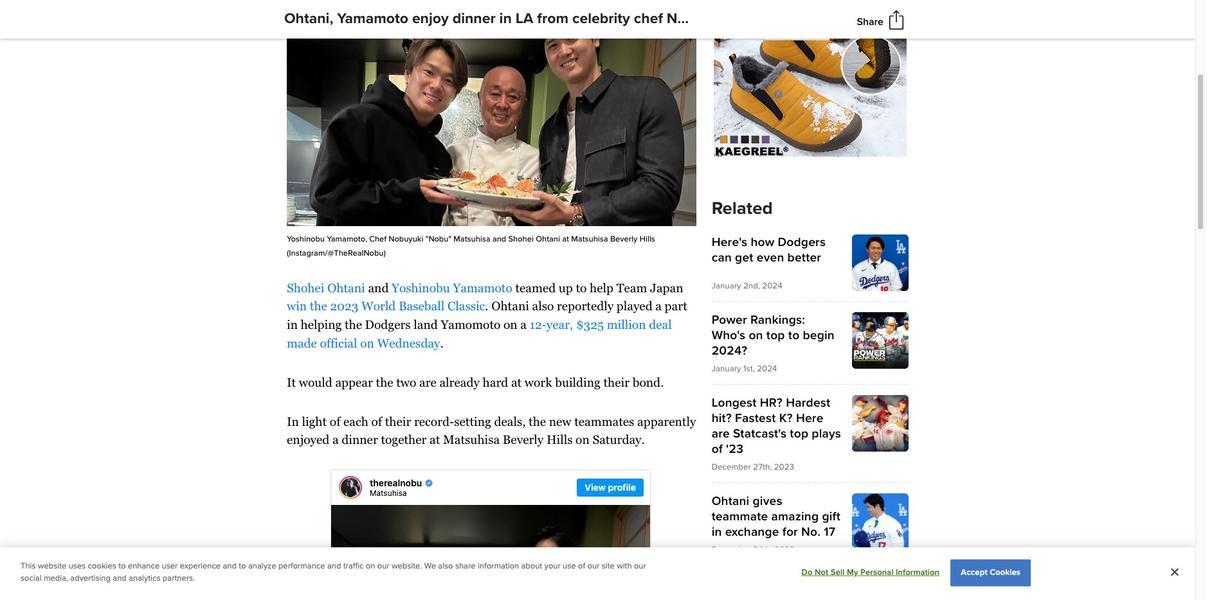 Task type: locate. For each thing, give the bounding box(es) containing it.
on left 12-
[[504, 318, 518, 332]]

light
[[302, 415, 327, 429]]

of inside longest hr? hardest hit? fastest k? here are statcast's top plays of '23 december 27th, 2023
[[712, 442, 723, 457]]

1 vertical spatial .
[[440, 336, 444, 351]]

2023 down for in the right bottom of the page
[[775, 545, 795, 555]]

of right the each
[[371, 415, 382, 429]]

social
[[21, 574, 42, 584]]

and inside yoshinobu yamamoto, chef nobuyuki "nobu" matsuhisa and shohei ohtani at matsuhisa beverly hills (instagram/@therealnobu)
[[493, 234, 506, 245]]

our left website.
[[377, 561, 390, 572]]

beverly up team
[[610, 234, 638, 245]]

0 horizontal spatial yamamoto
[[337, 10, 408, 28]]

beverly down deals,
[[503, 433, 544, 447]]

our right with
[[634, 561, 646, 572]]

on right official
[[360, 336, 374, 351]]

accept
[[961, 568, 988, 578]]

dinner down the each
[[342, 433, 378, 447]]

uses
[[69, 561, 86, 572]]

0 vertical spatial at
[[562, 234, 569, 245]]

1 vertical spatial 2023
[[774, 462, 794, 472]]

december inside longest hr? hardest hit? fastest k? here are statcast's top plays of '23 december 27th, 2023
[[712, 462, 751, 472]]

cookies
[[990, 568, 1021, 578]]

ohtani
[[536, 234, 560, 245], [327, 281, 365, 295], [491, 299, 529, 314], [712, 494, 750, 509]]

1 horizontal spatial dinner
[[453, 10, 496, 28]]

january left 2nd,
[[712, 281, 741, 291]]

longest hr? hardest hit? fastest k? here are statcast's top plays of '23 december 27th, 2023
[[712, 395, 841, 472]]

hit?
[[712, 411, 732, 426]]

. for . ohtani also reportedly played a part in helping the dodgers land yamomoto on a
[[485, 299, 488, 314]]

december
[[712, 462, 751, 472], [712, 545, 751, 555]]

apparently
[[637, 415, 696, 429]]

do
[[802, 568, 813, 578]]

to right up
[[576, 281, 587, 295]]

0 vertical spatial 2023
[[330, 299, 358, 314]]

how
[[751, 234, 775, 250]]

ohtani inside shohei ohtani and yoshinobu yamamoto teamed up to help team japan win the 2023 world baseball classic
[[327, 281, 365, 295]]

1 vertical spatial also
[[438, 561, 453, 572]]

a inside in light of each of their record-setting deals, the new teammates apparently enjoyed a dinner together at matsuhisa beverly hills on saturday.
[[332, 433, 339, 447]]

dinner
[[453, 10, 496, 28], [342, 433, 378, 447]]

to inside "power rankings: who's on top to begin 2024? january 1st, 2024"
[[788, 328, 800, 343]]

ohtani left gives
[[712, 494, 750, 509]]

at down record-
[[430, 433, 440, 447]]

nobuyuki
[[389, 234, 424, 245]]

for
[[783, 525, 798, 540]]

ohtani inside ohtani gives teammate amazing gift in exchange for no. 17 december 24th, 2023
[[712, 494, 750, 509]]

privacy alert dialog
[[0, 548, 1196, 601]]

january inside here's how dodgers can get even better element
[[712, 281, 741, 291]]

teammates
[[574, 415, 634, 429]]

matsuhisa down setting
[[443, 433, 500, 447]]

do not sell my personal information button
[[802, 561, 940, 586]]

information
[[478, 561, 519, 572]]

performance
[[278, 561, 325, 572]]

17
[[824, 525, 836, 540]]

0 vertical spatial beverly
[[610, 234, 638, 245]]

1 horizontal spatial beverly
[[610, 234, 638, 245]]

share button
[[857, 15, 884, 28]]

land
[[414, 318, 438, 332]]

1 horizontal spatial yoshinobu
[[392, 281, 450, 295]]

1 vertical spatial december
[[712, 545, 751, 555]]

power
[[712, 312, 747, 328]]

0 vertical spatial december
[[712, 462, 751, 472]]

0 vertical spatial 2024
[[762, 281, 782, 291]]

0 horizontal spatial their
[[385, 415, 411, 429]]

yamamoto up classic
[[453, 281, 512, 295]]

2 vertical spatial a
[[332, 433, 339, 447]]

the left new
[[529, 415, 546, 429]]

1 vertical spatial top
[[790, 426, 809, 442]]

12-year, $325 million deal made official on wednesday
[[287, 318, 672, 351]]

gift
[[822, 509, 841, 525]]

their left the bond.
[[604, 375, 630, 390]]

2nd,
[[744, 281, 760, 291]]

0 vertical spatial also
[[532, 299, 554, 314]]

yamamoto left enjoy at left
[[337, 10, 408, 28]]

(instagram/@therealnobu)
[[287, 248, 386, 258]]

0 horizontal spatial also
[[438, 561, 453, 572]]

are
[[419, 375, 437, 390], [712, 426, 730, 442]]

1 vertical spatial dodgers
[[365, 318, 411, 332]]

1 vertical spatial a
[[521, 318, 527, 332]]

hills inside yoshinobu yamamoto, chef nobuyuki "nobu" matsuhisa and shohei ohtani at matsuhisa beverly hills (instagram/@therealnobu)
[[640, 234, 655, 245]]

0 horizontal spatial a
[[332, 433, 339, 447]]

1 horizontal spatial dodgers
[[778, 234, 826, 250]]

2023 down shohei ohtani link
[[330, 299, 358, 314]]

their
[[604, 375, 630, 390], [385, 415, 411, 429]]

1 vertical spatial dinner
[[342, 433, 378, 447]]

1 our from the left
[[377, 561, 390, 572]]

0 vertical spatial top
[[767, 328, 785, 343]]

1 horizontal spatial hills
[[640, 234, 655, 245]]

record-
[[414, 415, 454, 429]]

0 horizontal spatial dinner
[[342, 433, 378, 447]]

and down cookies
[[113, 574, 127, 584]]

0 vertical spatial hills
[[640, 234, 655, 245]]

1 vertical spatial their
[[385, 415, 411, 429]]

dodgers inside . ohtani also reportedly played a part in helping the dodgers land yamomoto on a
[[365, 318, 411, 332]]

exchange
[[725, 525, 779, 540]]

ohtani up teamed
[[536, 234, 560, 245]]

deal
[[649, 318, 672, 332]]

of left "'23"
[[712, 442, 723, 457]]

0 vertical spatial dodgers
[[778, 234, 826, 250]]

our left the site
[[587, 561, 600, 572]]

2 vertical spatial at
[[430, 433, 440, 447]]

with
[[712, 577, 737, 592]]

1 horizontal spatial our
[[587, 561, 600, 572]]

2 horizontal spatial yamamoto
[[741, 577, 800, 592]]

in left the not
[[803, 577, 814, 592]]

site
[[602, 561, 615, 572]]

1 horizontal spatial their
[[604, 375, 630, 390]]

2 december from the top
[[712, 545, 751, 555]]

it would appear the two are already hard at work building their bond.
[[287, 375, 664, 390]]

and up world
[[368, 281, 389, 295]]

traffic
[[343, 561, 364, 572]]

dodgers inside here's how dodgers can get even better
[[778, 234, 826, 250]]

january inside "power rankings: who's on top to begin 2024? january 1st, 2024"
[[712, 364, 741, 374]]

. down yamomoto
[[440, 336, 444, 351]]

enhance
[[128, 561, 160, 572]]

1 december from the top
[[712, 462, 751, 472]]

even
[[757, 250, 784, 265]]

and right experience on the bottom left of the page
[[223, 561, 237, 572]]

of inside 'this website uses cookies to enhance user experience and to analyze performance and traffic on our website. we also share information about your use of our site with our social media, advertising and analytics partners.'
[[578, 561, 585, 572]]

1 vertical spatial hills
[[547, 433, 573, 447]]

with yamamoto in 'new home,' all eyes are on the dodgers element
[[712, 577, 909, 601]]

1 horizontal spatial .
[[485, 299, 488, 314]]

2 january from the top
[[712, 364, 741, 374]]

and
[[493, 234, 506, 245], [368, 281, 389, 295], [223, 561, 237, 572], [327, 561, 341, 572], [113, 574, 127, 584]]

ohtani inside . ohtani also reportedly played a part in helping the dodgers land yamomoto on a
[[491, 299, 529, 314]]

matsuhisa up help
[[571, 234, 608, 245]]

.
[[485, 299, 488, 314], [440, 336, 444, 351]]

top left plays
[[790, 426, 809, 442]]

rankings:
[[751, 312, 805, 328]]

the
[[310, 299, 327, 314], [345, 318, 362, 332], [376, 375, 393, 390], [529, 415, 546, 429]]

ohtani down teamed
[[491, 299, 529, 314]]

. up yamomoto
[[485, 299, 488, 314]]

2 vertical spatial yamamoto
[[741, 577, 800, 592]]

on right the traffic
[[366, 561, 375, 572]]

their up together
[[385, 415, 411, 429]]

2023 inside longest hr? hardest hit? fastest k? here are statcast's top plays of '23 december 27th, 2023
[[774, 462, 794, 472]]

in down win
[[287, 318, 298, 332]]

1 january from the top
[[712, 281, 741, 291]]

0 vertical spatial .
[[485, 299, 488, 314]]

not
[[815, 568, 829, 578]]

2 vertical spatial 2023
[[775, 545, 795, 555]]

the inside shohei ohtani and yoshinobu yamamoto teamed up to help team japan win the 2023 world baseball classic
[[310, 299, 327, 314]]

also inside 'this website uses cookies to enhance user experience and to analyze performance and traffic on our website. we also share information about your use of our site with our social media, advertising and analytics partners.'
[[438, 561, 453, 572]]

hills
[[640, 234, 655, 245], [547, 433, 573, 447]]

gives
[[753, 494, 782, 509]]

1 vertical spatial january
[[712, 364, 741, 374]]

2024
[[762, 281, 782, 291], [757, 364, 777, 374]]

are right two
[[419, 375, 437, 390]]

also up 12-
[[532, 299, 554, 314]]

1 vertical spatial are
[[712, 426, 730, 442]]

top inside longest hr? hardest hit? fastest k? here are statcast's top plays of '23 december 27th, 2023
[[790, 426, 809, 442]]

1 vertical spatial beverly
[[503, 433, 544, 447]]

dodgers down win the 2023 world baseball classic link
[[365, 318, 411, 332]]

0 horizontal spatial hills
[[547, 433, 573, 447]]

this website uses cookies to enhance user experience and to analyze performance and traffic on our website. we also share information about your use of our site with our social media, advertising and analytics partners.
[[21, 561, 646, 584]]

dodgers
[[778, 234, 826, 250], [365, 318, 411, 332]]

0 horizontal spatial shohei
[[287, 281, 324, 295]]

1 horizontal spatial top
[[790, 426, 809, 442]]

the up helping
[[310, 299, 327, 314]]

accept cookies
[[961, 568, 1021, 578]]

a left 12-
[[521, 318, 527, 332]]

matsuhisa right "nobu"
[[454, 234, 490, 245]]

on inside "power rankings: who's on top to begin 2024? january 1st, 2024"
[[749, 328, 763, 343]]

dodgers right the 'how'
[[778, 234, 826, 250]]

a for part
[[521, 318, 527, 332]]

to left begin
[[788, 328, 800, 343]]

advertising
[[70, 574, 111, 584]]

january down 2024?
[[712, 364, 741, 374]]

2024 right 2nd,
[[762, 281, 782, 291]]

1 vertical spatial yamamoto
[[453, 281, 512, 295]]

. inside . ohtani also reportedly played a part in helping the dodgers land yamomoto on a
[[485, 299, 488, 314]]

win
[[287, 299, 307, 314]]

0 horizontal spatial at
[[430, 433, 440, 447]]

of right light
[[330, 415, 340, 429]]

team
[[617, 281, 647, 295]]

yoshinobu yamamoto link
[[392, 281, 512, 295]]

the up official
[[345, 318, 362, 332]]

year,
[[547, 318, 573, 332]]

ohtani down (instagram/@therealnobu)
[[327, 281, 365, 295]]

0 horizontal spatial top
[[767, 328, 785, 343]]

1 vertical spatial at
[[511, 375, 522, 390]]

hills down new
[[547, 433, 573, 447]]

0 horizontal spatial yoshinobu
[[287, 234, 325, 245]]

new
[[549, 415, 571, 429]]

'23
[[726, 442, 744, 457]]

1 horizontal spatial shohei
[[508, 234, 534, 245]]

0 vertical spatial yoshinobu
[[287, 234, 325, 245]]

also right 'we'
[[438, 561, 453, 572]]

1 vertical spatial yoshinobu
[[392, 281, 450, 295]]

0 horizontal spatial beverly
[[503, 433, 544, 447]]

1 vertical spatial shohei
[[287, 281, 324, 295]]

2 horizontal spatial a
[[656, 299, 662, 314]]

2023 inside shohei ohtani and yoshinobu yamamoto teamed up to help team japan win the 2023 world baseball classic
[[330, 299, 358, 314]]

yoshinobu up (instagram/@therealnobu)
[[287, 234, 325, 245]]

on inside in light of each of their record-setting deals, the new teammates apparently enjoyed a dinner together at matsuhisa beverly hills on saturday.
[[576, 433, 590, 447]]

here's how dodgers can get even better element
[[712, 234, 909, 291]]

of right the use
[[578, 561, 585, 572]]

would
[[299, 375, 332, 390]]

0 horizontal spatial our
[[377, 561, 390, 572]]

begin
[[803, 328, 835, 343]]

2 our from the left
[[587, 561, 600, 572]]

the left two
[[376, 375, 393, 390]]

yamamoto
[[337, 10, 408, 28], [453, 281, 512, 295], [741, 577, 800, 592]]

a
[[656, 299, 662, 314], [521, 318, 527, 332], [332, 433, 339, 447]]

two
[[396, 375, 416, 390]]

to right cookies
[[118, 561, 126, 572]]

0 horizontal spatial dodgers
[[365, 318, 411, 332]]

shohei up teamed
[[508, 234, 534, 245]]

1 vertical spatial 2024
[[757, 364, 777, 374]]

december down exchange
[[712, 545, 751, 555]]

hills up team
[[640, 234, 655, 245]]

japan
[[650, 281, 683, 295]]

1 horizontal spatial at
[[511, 375, 522, 390]]

top left begin
[[767, 328, 785, 343]]

yoshinobu up the baseball
[[392, 281, 450, 295]]

1 horizontal spatial a
[[521, 318, 527, 332]]

on right who's
[[749, 328, 763, 343]]

2 horizontal spatial our
[[634, 561, 646, 572]]

ohtani, yamamoto enjoy dinner in la from celebrity chef nobu matsuhisa
[[284, 10, 776, 28]]

longest hr? hardest hit? fastest k? here are statcast's top plays of '23 element
[[712, 395, 909, 472]]

0 vertical spatial january
[[712, 281, 741, 291]]

at right "hard"
[[511, 375, 522, 390]]

with yamamoto in 'new home,' all eye link
[[712, 577, 909, 601]]

shohei up win
[[287, 281, 324, 295]]

2023 right the 27th,
[[774, 462, 794, 472]]

0 vertical spatial dinner
[[453, 10, 496, 28]]

on inside 'this website uses cookies to enhance user experience and to analyze performance and traffic on our website. we also share information about your use of our site with our social media, advertising and analytics partners.'
[[366, 561, 375, 572]]

hr?
[[760, 395, 783, 411]]

0 horizontal spatial .
[[440, 336, 444, 351]]

on down teammates at the bottom of page
[[576, 433, 590, 447]]

a left part
[[656, 299, 662, 314]]

dinner inside in light of each of their record-setting deals, the new teammates apparently enjoyed a dinner together at matsuhisa beverly hills on saturday.
[[342, 433, 378, 447]]

yamamoto inside with yamamoto in 'new home,' all eye
[[741, 577, 800, 592]]

advertisement region
[[714, 0, 907, 157]]

home,'
[[741, 592, 778, 601]]

in
[[499, 10, 512, 28], [287, 318, 298, 332], [712, 525, 722, 540], [803, 577, 814, 592]]

ohtani inside yoshinobu yamamoto, chef nobuyuki "nobu" matsuhisa and shohei ohtani at matsuhisa beverly hills (instagram/@therealnobu)
[[536, 234, 560, 245]]

1 horizontal spatial also
[[532, 299, 554, 314]]

december down "'23"
[[712, 462, 751, 472]]

and up shohei ohtani and yoshinobu yamamoto teamed up to help team japan win the 2023 world baseball classic
[[493, 234, 506, 245]]

user
[[162, 561, 178, 572]]

enjoy
[[412, 10, 449, 28]]

are down longest
[[712, 426, 730, 442]]

yamamoto down 24th,
[[741, 577, 800, 592]]

1 horizontal spatial yamamoto
[[453, 281, 512, 295]]

at up up
[[562, 234, 569, 245]]

0 vertical spatial are
[[419, 375, 437, 390]]

in left exchange
[[712, 525, 722, 540]]

shohei inside yoshinobu yamamoto, chef nobuyuki "nobu" matsuhisa and shohei ohtani at matsuhisa beverly hills (instagram/@therealnobu)
[[508, 234, 534, 245]]

2024 right 1st,
[[757, 364, 777, 374]]

a right enjoyed
[[332, 433, 339, 447]]

2 horizontal spatial at
[[562, 234, 569, 245]]

dinner right enjoy at left
[[453, 10, 496, 28]]

1 horizontal spatial are
[[712, 426, 730, 442]]

0 vertical spatial shohei
[[508, 234, 534, 245]]

who's
[[712, 328, 746, 343]]

0 vertical spatial yamamoto
[[337, 10, 408, 28]]

. for .
[[440, 336, 444, 351]]

on inside . ohtani also reportedly played a part in helping the dodgers land yamomoto on a
[[504, 318, 518, 332]]

partners.
[[163, 574, 195, 584]]



Task type: vqa. For each thing, say whether or not it's contained in the screenshot.
the topmost the 'they'
no



Task type: describe. For each thing, give the bounding box(es) containing it.
deals,
[[494, 415, 526, 429]]

shohei ohtani and yoshinobu yamamoto teamed up to help team japan win the 2023 world baseball classic
[[287, 281, 683, 314]]

in left la
[[499, 10, 512, 28]]

3 our from the left
[[634, 561, 646, 572]]

matsuhisa inside in light of each of their record-setting deals, the new teammates apparently enjoyed a dinner together at matsuhisa beverly hills on saturday.
[[443, 433, 500, 447]]

world
[[361, 299, 396, 314]]

'new
[[712, 592, 738, 601]]

hard
[[483, 375, 508, 390]]

this
[[21, 561, 36, 572]]

ohtani gives teammate amazing gift in exchange for no. 17 december 24th, 2023
[[712, 494, 841, 555]]

media,
[[44, 574, 68, 584]]

ohtani,
[[284, 10, 333, 28]]

help
[[590, 281, 614, 295]]

yamamoto inside shohei ohtani and yoshinobu yamamoto teamed up to help team japan win the 2023 world baseball classic
[[453, 281, 512, 295]]

on inside 12-year, $325 million deal made official on wednesday
[[360, 336, 374, 351]]

longest
[[712, 395, 757, 411]]

share
[[857, 15, 884, 28]]

baseball
[[399, 299, 445, 314]]

power rankings: who's on top to begin 2024? element
[[712, 312, 909, 374]]

from
[[537, 10, 569, 28]]

a for record-
[[332, 433, 339, 447]]

in light of each of their record-setting deals, the new teammates apparently enjoyed a dinner together at matsuhisa beverly hills on saturday.
[[287, 415, 696, 447]]

your
[[544, 561, 561, 572]]

and inside shohei ohtani and yoshinobu yamamoto teamed up to help team japan win the 2023 world baseball classic
[[368, 281, 389, 295]]

yamomoto
[[441, 318, 501, 332]]

to left "analyze"
[[239, 561, 246, 572]]

already
[[440, 375, 480, 390]]

power rankings: who's on top to begin 2024? january 1st, 2024
[[712, 312, 835, 374]]

shohei inside shohei ohtani and yoshinobu yamamoto teamed up to help team japan win the 2023 world baseball classic
[[287, 281, 324, 295]]

get
[[735, 250, 754, 265]]

2024 inside here's how dodgers can get even better element
[[762, 281, 782, 291]]

the inside in light of each of their record-setting deals, the new teammates apparently enjoyed a dinner together at matsuhisa beverly hills on saturday.
[[529, 415, 546, 429]]

fastest
[[735, 411, 776, 426]]

beverly inside in light of each of their record-setting deals, the new teammates apparently enjoyed a dinner together at matsuhisa beverly hills on saturday.
[[503, 433, 544, 447]]

in inside . ohtani also reportedly played a part in helping the dodgers land yamomoto on a
[[287, 318, 298, 332]]

statcast's
[[733, 426, 787, 442]]

saturday.
[[593, 433, 645, 447]]

with yamamoto in 'new home,' all eye
[[712, 577, 824, 601]]

yoshinobu inside yoshinobu yamamoto, chef nobuyuki "nobu" matsuhisa and shohei ohtani at matsuhisa beverly hills (instagram/@therealnobu)
[[287, 234, 325, 245]]

hills inside in light of each of their record-setting deals, the new teammates apparently enjoyed a dinner together at matsuhisa beverly hills on saturday.
[[547, 433, 573, 447]]

accept cookies button
[[951, 560, 1031, 587]]

chef
[[369, 234, 387, 245]]

in inside ohtani gives teammate amazing gift in exchange for no. 17 december 24th, 2023
[[712, 525, 722, 540]]

share
[[455, 561, 476, 572]]

each
[[343, 415, 368, 429]]

the inside . ohtani also reportedly played a part in helping the dodgers land yamomoto on a
[[345, 318, 362, 332]]

yoshinobu yamamoto, chef nobuyuki "nobu" matsuhisa and shohei ohtani at matsuhisa beverly hills (instagram/@therealnobu) image
[[287, 0, 696, 226]]

their inside in light of each of their record-setting deals, the new teammates apparently enjoyed a dinner together at matsuhisa beverly hills on saturday.
[[385, 415, 411, 429]]

2023 inside ohtani gives teammate amazing gift in exchange for no. 17 december 24th, 2023
[[775, 545, 795, 555]]

to inside shohei ohtani and yoshinobu yamamoto teamed up to help team japan win the 2023 world baseball classic
[[576, 281, 587, 295]]

building
[[555, 375, 601, 390]]

win the 2023 world baseball classic link
[[287, 299, 485, 314]]

it
[[287, 375, 296, 390]]

at inside in light of each of their record-setting deals, the new teammates apparently enjoyed a dinner together at matsuhisa beverly hills on saturday.
[[430, 433, 440, 447]]

0 horizontal spatial are
[[419, 375, 437, 390]]

played
[[617, 299, 653, 314]]

million
[[607, 318, 646, 332]]

yoshinobu inside shohei ohtani and yoshinobu yamamoto teamed up to help team japan win the 2023 world baseball classic
[[392, 281, 450, 295]]

here
[[796, 411, 824, 426]]

personal
[[861, 568, 894, 578]]

$325
[[576, 318, 604, 332]]

sell
[[831, 568, 845, 578]]

2024 inside "power rankings: who's on top to begin 2024? january 1st, 2024"
[[757, 364, 777, 374]]

teamed
[[515, 281, 556, 295]]

ohtani gives teammate amazing gift in exchange for no. 17 element
[[712, 494, 909, 555]]

amazing
[[771, 509, 819, 525]]

and left the traffic
[[327, 561, 341, 572]]

analyze
[[248, 561, 276, 572]]

la
[[516, 10, 533, 28]]

with
[[617, 561, 632, 572]]

enjoyed
[[287, 433, 330, 447]]

december inside ohtani gives teammate amazing gift in exchange for no. 17 december 24th, 2023
[[712, 545, 751, 555]]

wednesday
[[377, 336, 440, 351]]

experience
[[180, 561, 221, 572]]

better
[[788, 250, 821, 265]]

matsuhisa right nobu
[[707, 10, 776, 28]]

2024?
[[712, 343, 748, 359]]

yamamoto for ohtani,
[[337, 10, 408, 28]]

beverly inside yoshinobu yamamoto, chef nobuyuki "nobu" matsuhisa and shohei ohtani at matsuhisa beverly hills (instagram/@therealnobu)
[[610, 234, 638, 245]]

website
[[38, 561, 66, 572]]

use
[[563, 561, 576, 572]]

yoshinobu yamamoto, chef nobuyuki "nobu" matsuhisa and shohei ohtani at matsuhisa beverly hills (instagram/@therealnobu)
[[287, 234, 655, 258]]

24th,
[[753, 545, 772, 555]]

top inside "power rankings: who's on top to begin 2024? january 1st, 2024"
[[767, 328, 785, 343]]

in inside with yamamoto in 'new home,' all eye
[[803, 577, 814, 592]]

"nobu"
[[426, 234, 452, 245]]

up
[[559, 281, 573, 295]]

together
[[381, 433, 427, 447]]

teammate
[[712, 509, 768, 525]]

appear
[[335, 375, 373, 390]]

0 vertical spatial a
[[656, 299, 662, 314]]

helping
[[301, 318, 342, 332]]

information
[[896, 568, 940, 578]]

plays
[[812, 426, 841, 442]]

0 vertical spatial their
[[604, 375, 630, 390]]

here's how dodgers can get even better
[[712, 234, 826, 265]]

website.
[[392, 561, 422, 572]]

related
[[712, 198, 773, 219]]

chef
[[634, 10, 663, 28]]

my
[[847, 568, 858, 578]]

at inside yoshinobu yamamoto, chef nobuyuki "nobu" matsuhisa and shohei ohtani at matsuhisa beverly hills (instagram/@therealnobu)
[[562, 234, 569, 245]]

1st,
[[744, 364, 755, 374]]

are inside longest hr? hardest hit? fastest k? here are statcast's top plays of '23 december 27th, 2023
[[712, 426, 730, 442]]

official
[[320, 336, 357, 351]]

january 2nd, 2024
[[712, 281, 782, 291]]

yamamoto for with
[[741, 577, 800, 592]]

also inside . ohtani also reportedly played a part in helping the dodgers land yamomoto on a
[[532, 299, 554, 314]]

12-
[[530, 318, 547, 332]]

in
[[287, 415, 299, 429]]

shohei ohtani link
[[287, 281, 365, 295]]



